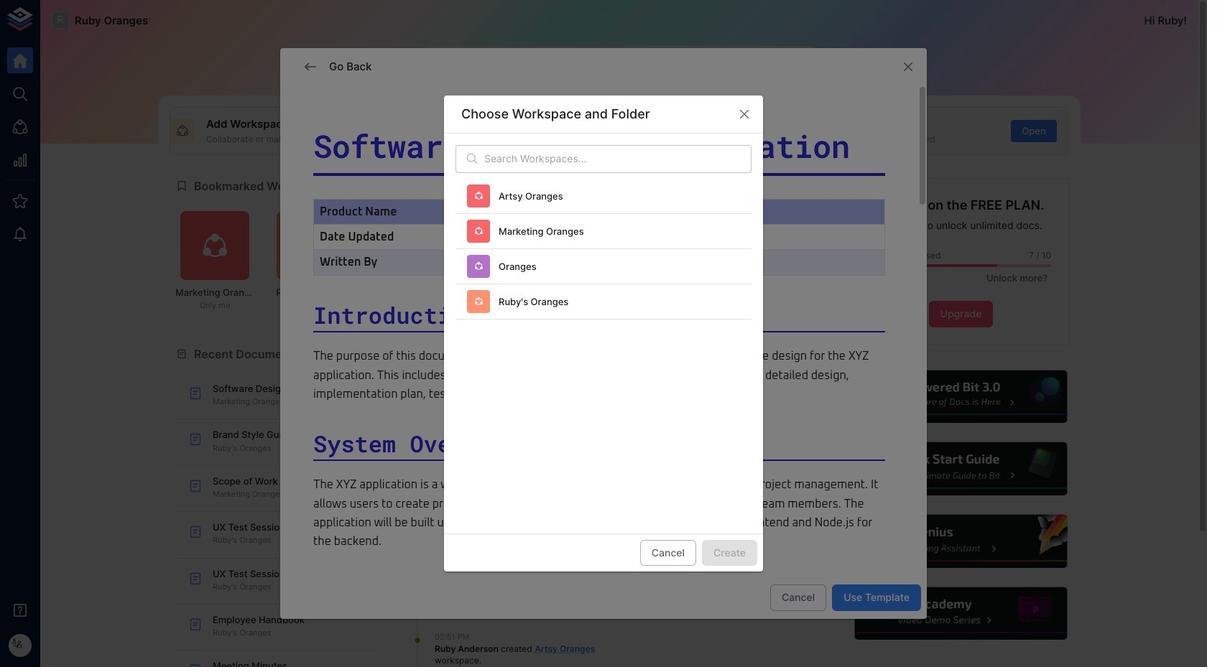 Task type: vqa. For each thing, say whether or not it's contained in the screenshot.
2nd help image
yes



Task type: describe. For each thing, give the bounding box(es) containing it.
3 help image from the top
[[853, 513, 1069, 570]]



Task type: locate. For each thing, give the bounding box(es) containing it.
Search Workspaces... text field
[[484, 145, 752, 173]]

help image
[[853, 368, 1069, 425], [853, 441, 1069, 498], [853, 513, 1069, 570], [853, 586, 1069, 643]]

4 help image from the top
[[853, 586, 1069, 643]]

2 help image from the top
[[853, 441, 1069, 498]]

1 help image from the top
[[853, 368, 1069, 425]]

dialog
[[280, 48, 927, 667], [444, 95, 763, 572]]



